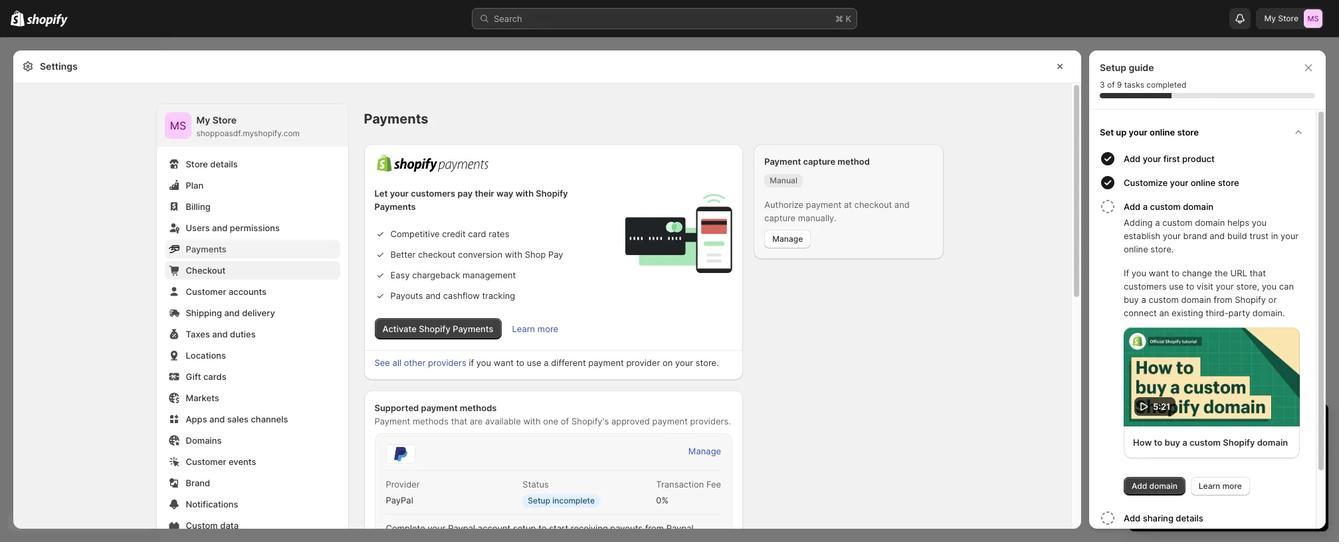 Task type: vqa. For each thing, say whether or not it's contained in the screenshot.
the top the States
no



Task type: locate. For each thing, give the bounding box(es) containing it.
setup down status
[[528, 496, 551, 506]]

1 horizontal spatial checkout
[[855, 199, 892, 210]]

3 inside 2 days left in your trial element
[[1172, 453, 1177, 464]]

management
[[463, 270, 516, 281]]

store inside to customize your online store and add bonus features
[[1180, 480, 1201, 491]]

days
[[1155, 416, 1184, 432]]

shoppoasdf.myshopify.com
[[196, 128, 300, 138]]

manage inside manage button
[[773, 234, 803, 244]]

add for add sharing details
[[1124, 513, 1141, 524]]

1 vertical spatial 3
[[1172, 453, 1177, 464]]

0 horizontal spatial more
[[538, 324, 559, 334]]

⌘ k
[[836, 13, 852, 24]]

1 vertical spatial use
[[527, 358, 542, 368]]

customer for customer events
[[186, 457, 226, 467]]

1 horizontal spatial details
[[1176, 513, 1204, 524]]

trust
[[1250, 231, 1269, 241]]

checkout
[[855, 199, 892, 210], [418, 249, 456, 260]]

of inside supported payment methods payment methods that are available with one of shopify's approved payment providers.
[[561, 416, 569, 427]]

switch to a paid plan and get:
[[1143, 440, 1264, 451]]

0 vertical spatial from
[[1214, 295, 1233, 305]]

checkout
[[186, 265, 226, 276]]

your up customize
[[1143, 154, 1162, 164]]

0 horizontal spatial methods
[[413, 416, 449, 427]]

0 horizontal spatial learn more
[[512, 324, 559, 334]]

1 vertical spatial of
[[561, 416, 569, 427]]

store. right 'on' at the bottom of the page
[[696, 358, 719, 368]]

pay
[[458, 188, 473, 199]]

3 up the app
[[1172, 453, 1177, 464]]

more
[[538, 324, 559, 334], [1223, 481, 1242, 491]]

1 vertical spatial from
[[645, 523, 664, 534]]

more up see all other providers if you want to use a different payment provider on your store.
[[538, 324, 559, 334]]

more inside add a custom domain element
[[1223, 481, 1242, 491]]

1 horizontal spatial 3
[[1172, 453, 1177, 464]]

online down establish
[[1124, 244, 1149, 255]]

your
[[1129, 127, 1148, 138], [1143, 154, 1162, 164], [1171, 178, 1189, 188], [390, 188, 409, 199], [1163, 231, 1181, 241], [1281, 231, 1299, 241], [1216, 281, 1234, 292], [675, 358, 693, 368], [1227, 416, 1255, 432], [1294, 467, 1312, 477], [428, 523, 446, 534]]

gift cards
[[186, 372, 226, 382]]

manually.
[[798, 213, 837, 223]]

store. down establish
[[1151, 244, 1174, 255]]

1 vertical spatial store.
[[696, 358, 719, 368]]

paypal
[[386, 495, 413, 506]]

my left my store image
[[1265, 13, 1277, 23]]

1 vertical spatial methods
[[413, 416, 449, 427]]

0 vertical spatial want
[[1149, 268, 1169, 279]]

learn up see all other providers if you want to use a different payment provider on your store.
[[512, 324, 535, 334]]

1 horizontal spatial from
[[1214, 295, 1233, 305]]

setup
[[513, 523, 536, 534]]

your left brand
[[1163, 231, 1181, 241]]

0 vertical spatial that
[[1250, 268, 1267, 279]]

first up $50 at bottom
[[1154, 453, 1170, 464]]

1 horizontal spatial credit
[[1213, 467, 1237, 477]]

0 vertical spatial 3
[[1100, 80, 1105, 90]]

accounts
[[229, 287, 267, 297]]

use inside "if you want to change the url that customers use to visit your store, you can buy a custom domain from shopify or connect an existing third-party domain."
[[1170, 281, 1184, 292]]

you inside settings dialog
[[477, 358, 491, 368]]

my right ms button
[[196, 114, 210, 126]]

customers down shopify payments "image"
[[411, 188, 456, 199]]

$50 app store credit link
[[1154, 467, 1237, 477]]

1 horizontal spatial manage
[[773, 234, 803, 244]]

0 vertical spatial use
[[1170, 281, 1184, 292]]

my store
[[1265, 13, 1299, 23]]

shopify right way
[[536, 188, 568, 199]]

use left different
[[527, 358, 542, 368]]

online inside button
[[1191, 178, 1216, 188]]

0 horizontal spatial buy
[[1124, 295, 1139, 305]]

0 vertical spatial more
[[538, 324, 559, 334]]

my for my store
[[1265, 13, 1277, 23]]

customer accounts link
[[165, 283, 340, 301]]

learn more up see all other providers if you want to use a different payment provider on your store.
[[512, 324, 559, 334]]

and left build
[[1210, 231, 1225, 241]]

shopify right activate
[[419, 324, 451, 334]]

1 vertical spatial with
[[505, 249, 523, 260]]

0 horizontal spatial my
[[196, 114, 210, 126]]

1 horizontal spatial use
[[1170, 281, 1184, 292]]

add a custom domain
[[1124, 201, 1214, 212]]

customer
[[186, 287, 226, 297], [186, 457, 226, 467]]

$50 app store credit
[[1154, 467, 1237, 477]]

1 horizontal spatial of
[[1108, 80, 1115, 90]]

learn inside settings dialog
[[512, 324, 535, 334]]

paypal express image
[[386, 445, 415, 464]]

1 horizontal spatial setup
[[1100, 62, 1127, 73]]

2 horizontal spatial store
[[1279, 13, 1299, 23]]

complete your paypal account setup to start receiving payouts from paypal.
[[386, 523, 696, 534]]

locations
[[186, 350, 226, 361]]

capture inside the authorize payment at checkout and capture manually.
[[765, 213, 796, 223]]

to right how
[[1154, 438, 1163, 448]]

methods down supported
[[413, 416, 449, 427]]

use down the "change"
[[1170, 281, 1184, 292]]

your right let
[[390, 188, 409, 199]]

0 horizontal spatial learn more link
[[512, 324, 559, 334]]

0 vertical spatial customer
[[186, 287, 226, 297]]

learn
[[512, 324, 535, 334], [1199, 481, 1221, 491]]

0 vertical spatial with
[[516, 188, 534, 199]]

domain inside "if you want to change the url that customers use to visit your store, you can buy a custom domain from shopify or connect an existing third-party domain."
[[1182, 295, 1212, 305]]

add sharing details button
[[1124, 507, 1311, 531]]

learn left the "add"
[[1199, 481, 1221, 491]]

payment up manually.
[[806, 199, 842, 210]]

first up "customize your online store"
[[1164, 154, 1181, 164]]

domain down $50 at bottom
[[1150, 481, 1178, 491]]

0 vertical spatial learn more
[[512, 324, 559, 334]]

that inside supported payment methods payment methods that are available with one of shopify's approved payment providers.
[[451, 416, 468, 427]]

0 vertical spatial setup
[[1100, 62, 1127, 73]]

capture left method
[[804, 156, 836, 167]]

of left 9
[[1108, 80, 1115, 90]]

0 horizontal spatial of
[[561, 416, 569, 427]]

add
[[1124, 154, 1141, 164], [1124, 201, 1141, 212], [1132, 481, 1148, 491], [1124, 513, 1141, 524]]

1 vertical spatial customer
[[186, 457, 226, 467]]

from left paypal.
[[645, 523, 664, 534]]

manage inside manage link
[[689, 446, 721, 457]]

in right left
[[1212, 416, 1223, 432]]

all
[[393, 358, 402, 368]]

add up customize
[[1124, 154, 1141, 164]]

learn more link down for
[[1191, 477, 1250, 496]]

setup inside dialog
[[1100, 62, 1127, 73]]

shopify image
[[11, 11, 25, 27]]

0 horizontal spatial 3
[[1100, 80, 1105, 90]]

0 vertical spatial checkout
[[855, 199, 892, 210]]

1 horizontal spatial want
[[1149, 268, 1169, 279]]

customer down the domains on the left
[[186, 457, 226, 467]]

0 vertical spatial buy
[[1124, 295, 1139, 305]]

your up get:
[[1227, 416, 1255, 432]]

my for my store shoppoasdf.myshopify.com
[[196, 114, 210, 126]]

and
[[895, 199, 910, 210], [212, 223, 228, 233], [1210, 231, 1225, 241], [426, 291, 441, 301], [224, 308, 240, 318], [212, 329, 228, 340], [209, 414, 225, 425], [1231, 440, 1246, 451], [1204, 480, 1219, 491]]

3 left 9
[[1100, 80, 1105, 90]]

domain down "customize your online store"
[[1184, 201, 1214, 212]]

payment up manual
[[765, 156, 801, 167]]

payment inside supported payment methods payment methods that are available with one of shopify's approved payment providers.
[[375, 416, 410, 427]]

store. inside the adding a custom domain helps you establish your brand and build trust in your online store.
[[1151, 244, 1174, 255]]

learn more inside settings dialog
[[512, 324, 559, 334]]

online down the "product"
[[1191, 178, 1216, 188]]

0 horizontal spatial manage
[[689, 446, 721, 457]]

establish
[[1124, 231, 1161, 241]]

add your first product button
[[1124, 147, 1311, 171]]

1 vertical spatial buy
[[1165, 438, 1181, 448]]

0 vertical spatial capture
[[804, 156, 836, 167]]

online inside the adding a custom domain helps you establish your brand and build trust in your online store.
[[1124, 244, 1149, 255]]

your right trust
[[1281, 231, 1299, 241]]

with inside supported payment methods payment methods that are available with one of shopify's approved payment providers.
[[523, 416, 541, 427]]

that up store,
[[1250, 268, 1267, 279]]

checkout right at
[[855, 199, 892, 210]]

customer down checkout on the left of the page
[[186, 287, 226, 297]]

payment down supported
[[375, 416, 410, 427]]

0 vertical spatial learn more link
[[512, 324, 559, 334]]

setup up 9
[[1100, 62, 1127, 73]]

add right mark add sharing details as done icon
[[1124, 513, 1141, 524]]

and inside the adding a custom domain helps you establish your brand and build trust in your online store.
[[1210, 231, 1225, 241]]

payments inside the payments link
[[186, 244, 227, 255]]

customize
[[1124, 178, 1168, 188]]

1 vertical spatial manage
[[689, 446, 721, 457]]

store down $50 app store credit on the bottom
[[1180, 480, 1201, 491]]

details inside shop settings menu element
[[210, 159, 238, 170]]

credit
[[442, 229, 466, 239], [1213, 467, 1237, 477]]

custom inside "if you want to change the url that customers use to visit your store, you can buy a custom domain from shopify or connect an existing third-party domain."
[[1149, 295, 1179, 305]]

1 horizontal spatial buy
[[1165, 438, 1181, 448]]

0 horizontal spatial want
[[494, 358, 514, 368]]

1 vertical spatial that
[[451, 416, 468, 427]]

customers
[[411, 188, 456, 199], [1124, 281, 1167, 292]]

with right way
[[516, 188, 534, 199]]

payments inside let your customers pay their way with shopify payments
[[375, 201, 416, 212]]

that left are
[[451, 416, 468, 427]]

0 horizontal spatial details
[[210, 159, 238, 170]]

custom
[[1151, 201, 1181, 212], [1163, 217, 1193, 228], [1149, 295, 1179, 305], [1190, 438, 1221, 448]]

store. for online
[[1151, 244, 1174, 255]]

apps and sales channels
[[186, 414, 288, 425]]

0 vertical spatial my
[[1265, 13, 1277, 23]]

manage down authorize
[[773, 234, 803, 244]]

2 customer from the top
[[186, 457, 226, 467]]

0 horizontal spatial use
[[527, 358, 542, 368]]

store. inside settings dialog
[[696, 358, 719, 368]]

if
[[1124, 268, 1130, 279]]

payments up shopify payments "image"
[[364, 111, 429, 127]]

store inside "button"
[[1178, 127, 1199, 138]]

store up shoppoasdf.myshopify.com
[[213, 114, 237, 126]]

2 vertical spatial store
[[186, 159, 208, 170]]

credit up the "add"
[[1213, 467, 1237, 477]]

1 horizontal spatial that
[[1250, 268, 1267, 279]]

1 vertical spatial in
[[1212, 416, 1223, 432]]

to inside to customize your online store and add bonus features
[[1239, 467, 1247, 477]]

your down the
[[1216, 281, 1234, 292]]

1 horizontal spatial my
[[1265, 13, 1277, 23]]

custom up first 3 months for $1/month
[[1190, 438, 1221, 448]]

domain
[[1184, 201, 1214, 212], [1195, 217, 1226, 228], [1182, 295, 1212, 305], [1258, 438, 1289, 448], [1150, 481, 1178, 491]]

transaction fee 0%
[[656, 479, 721, 506]]

1 vertical spatial customers
[[1124, 281, 1167, 292]]

and inside the apps and sales channels link
[[209, 414, 225, 425]]

custom down "customize your online store"
[[1151, 201, 1181, 212]]

tasks
[[1125, 80, 1145, 90]]

payments down let
[[375, 201, 416, 212]]

0 vertical spatial store.
[[1151, 244, 1174, 255]]

cards
[[203, 372, 226, 382]]

an
[[1160, 308, 1170, 318]]

payments up if
[[453, 324, 494, 334]]

transaction
[[656, 479, 704, 490]]

my store shoppoasdf.myshopify.com
[[196, 114, 300, 138]]

want inside settings dialog
[[494, 358, 514, 368]]

let your customers pay their way with shopify payments
[[375, 188, 568, 212]]

and right "taxes"
[[212, 329, 228, 340]]

product
[[1183, 154, 1215, 164]]

your inside "button"
[[1129, 127, 1148, 138]]

1 vertical spatial learn
[[1199, 481, 1221, 491]]

1 horizontal spatial store
[[213, 114, 237, 126]]

buy up "connect"
[[1124, 295, 1139, 305]]

2 days left in your trial
[[1143, 416, 1282, 432]]

0 horizontal spatial in
[[1212, 416, 1223, 432]]

plan
[[1211, 440, 1228, 451]]

a inside button
[[1143, 201, 1148, 212]]

buy
[[1124, 295, 1139, 305], [1165, 438, 1181, 448]]

are
[[470, 416, 483, 427]]

learn more inside add a custom domain element
[[1199, 481, 1242, 491]]

details inside button
[[1176, 513, 1204, 524]]

1 vertical spatial my
[[196, 114, 210, 126]]

0 horizontal spatial capture
[[765, 213, 796, 223]]

buy inside "if you want to change the url that customers use to visit your store, you can buy a custom domain from shopify or connect an existing third-party domain."
[[1124, 295, 1139, 305]]

store up the "product"
[[1178, 127, 1199, 138]]

ms button
[[165, 112, 191, 139]]

0 horizontal spatial customers
[[411, 188, 456, 199]]

1 vertical spatial learn more link
[[1191, 477, 1250, 496]]

payment right supported
[[421, 403, 458, 414]]

store.
[[1151, 244, 1174, 255], [696, 358, 719, 368]]

customize your online store button
[[1124, 171, 1311, 195]]

1 horizontal spatial methods
[[460, 403, 497, 414]]

0 vertical spatial customers
[[411, 188, 456, 199]]

learn more link
[[512, 324, 559, 334], [1191, 477, 1250, 496]]

0 horizontal spatial learn
[[512, 324, 535, 334]]

with inside let your customers pay their way with shopify payments
[[516, 188, 534, 199]]

shopify up "$1/month"
[[1223, 438, 1256, 448]]

way
[[497, 188, 514, 199]]

store for my store shoppoasdf.myshopify.com
[[213, 114, 237, 126]]

1 horizontal spatial customers
[[1124, 281, 1167, 292]]

and right users at left top
[[212, 223, 228, 233]]

1 horizontal spatial learn more
[[1199, 481, 1242, 491]]

1 vertical spatial setup
[[528, 496, 551, 506]]

mark add a custom domain as done image
[[1100, 199, 1116, 215]]

0 vertical spatial first
[[1164, 154, 1181, 164]]

payments up checkout on the left of the page
[[186, 244, 227, 255]]

duties
[[230, 329, 256, 340]]

apps
[[186, 414, 207, 425]]

1 vertical spatial capture
[[765, 213, 796, 223]]

store up add a custom domain button
[[1218, 178, 1240, 188]]

0 horizontal spatial credit
[[442, 229, 466, 239]]

add up sharing
[[1132, 481, 1148, 491]]

first inside 2 days left in your trial element
[[1154, 453, 1170, 464]]

and right apps on the left
[[209, 414, 225, 425]]

more down "$1/month"
[[1223, 481, 1242, 491]]

domain inside the adding a custom domain helps you establish your brand and build trust in your online store.
[[1195, 217, 1226, 228]]

to right switch
[[1173, 440, 1181, 451]]

taxes
[[186, 329, 210, 340]]

online up add your first product
[[1150, 127, 1176, 138]]

1 horizontal spatial learn
[[1199, 481, 1221, 491]]

shopify
[[536, 188, 568, 199], [1235, 295, 1267, 305], [419, 324, 451, 334], [1223, 438, 1256, 448]]

other
[[404, 358, 426, 368]]

store inside my store shoppoasdf.myshopify.com
[[213, 114, 237, 126]]

add inside button
[[1124, 201, 1141, 212]]

set
[[1100, 127, 1114, 138]]

2 vertical spatial with
[[523, 416, 541, 427]]

add up adding at the top right
[[1124, 201, 1141, 212]]

and down customer accounts
[[224, 308, 240, 318]]

customer events
[[186, 457, 256, 467]]

of right one
[[561, 416, 569, 427]]

customer for customer accounts
[[186, 287, 226, 297]]

from inside settings dialog
[[645, 523, 664, 534]]

shopify down store,
[[1235, 295, 1267, 305]]

permissions
[[230, 223, 280, 233]]

my inside my store shoppoasdf.myshopify.com
[[196, 114, 210, 126]]

methods up are
[[460, 403, 497, 414]]

add a custom domain element
[[1098, 216, 1311, 496]]

manage
[[773, 234, 803, 244], [689, 446, 721, 457]]

1 vertical spatial payment
[[375, 416, 410, 427]]

0 vertical spatial in
[[1272, 231, 1279, 241]]

domain inside button
[[1184, 201, 1214, 212]]

taxes and duties link
[[165, 325, 340, 344]]

see all other providers link
[[375, 358, 467, 368]]

custom up an
[[1149, 295, 1179, 305]]

competitive credit card rates
[[391, 229, 510, 239]]

buy down 'days'
[[1165, 438, 1181, 448]]

1 vertical spatial learn more
[[1199, 481, 1242, 491]]

manage for manage link
[[689, 446, 721, 457]]

1 vertical spatial store
[[213, 114, 237, 126]]

0 vertical spatial learn
[[512, 324, 535, 334]]

0 horizontal spatial store.
[[696, 358, 719, 368]]

provider
[[627, 358, 660, 368]]

customers inside "if you want to change the url that customers use to visit your store, you can buy a custom domain from shopify or connect an existing third-party domain."
[[1124, 281, 1167, 292]]

custom inside button
[[1151, 201, 1181, 212]]

1 vertical spatial want
[[494, 358, 514, 368]]

details up plan link
[[210, 159, 238, 170]]

with left shop
[[505, 249, 523, 260]]

0 vertical spatial credit
[[442, 229, 466, 239]]

capture down authorize
[[765, 213, 796, 223]]

manage down providers.
[[689, 446, 721, 457]]

0 horizontal spatial setup
[[528, 496, 551, 506]]

1 vertical spatial first
[[1154, 453, 1170, 464]]

store,
[[1237, 281, 1260, 292]]

in inside the adding a custom domain helps you establish your brand and build trust in your online store.
[[1272, 231, 1279, 241]]

customers down if
[[1124, 281, 1167, 292]]

to left visit
[[1187, 281, 1195, 292]]

brand
[[186, 478, 210, 489]]

0 vertical spatial methods
[[460, 403, 497, 414]]

see
[[375, 358, 390, 368]]

1 vertical spatial details
[[1176, 513, 1204, 524]]

and left the "add"
[[1204, 480, 1219, 491]]

1 horizontal spatial in
[[1272, 231, 1279, 241]]

1 horizontal spatial more
[[1223, 481, 1242, 491]]

0 horizontal spatial from
[[645, 523, 664, 534]]

activate shopify payments
[[383, 324, 494, 334]]

2 days left in your trial button
[[1130, 404, 1329, 432]]

add domain link
[[1124, 477, 1186, 496]]

1 horizontal spatial payment
[[765, 156, 801, 167]]

0 horizontal spatial that
[[451, 416, 468, 427]]

a
[[1143, 201, 1148, 212], [1156, 217, 1161, 228], [1142, 295, 1147, 305], [544, 358, 549, 368], [1183, 438, 1188, 448], [1184, 440, 1188, 451]]

online down $50 at bottom
[[1154, 480, 1178, 491]]

and right at
[[895, 199, 910, 210]]

1 vertical spatial credit
[[1213, 467, 1237, 477]]

1 customer from the top
[[186, 287, 226, 297]]

in right trust
[[1272, 231, 1279, 241]]

1 horizontal spatial store.
[[1151, 244, 1174, 255]]

0%
[[656, 495, 669, 506]]

1 vertical spatial checkout
[[418, 249, 456, 260]]

learn more link up see all other providers if you want to use a different payment provider on your store.
[[512, 324, 559, 334]]

0 vertical spatial of
[[1108, 80, 1115, 90]]

completed
[[1147, 80, 1187, 90]]

0 vertical spatial store
[[1279, 13, 1299, 23]]

0 vertical spatial details
[[210, 159, 238, 170]]

a inside settings dialog
[[544, 358, 549, 368]]

that
[[1250, 268, 1267, 279], [451, 416, 468, 427]]

up
[[1116, 127, 1127, 138]]

shopify inside button
[[419, 324, 451, 334]]

paid
[[1191, 440, 1208, 451]]

custom down add a custom domain
[[1163, 217, 1193, 228]]

learn more down for
[[1199, 481, 1242, 491]]

connect
[[1124, 308, 1157, 318]]

learn inside add a custom domain element
[[1199, 481, 1221, 491]]



Task type: describe. For each thing, give the bounding box(es) containing it.
data
[[220, 521, 239, 531]]

and inside the authorize payment at checkout and capture manually.
[[895, 199, 910, 210]]

shipping and delivery link
[[165, 304, 340, 322]]

settings
[[40, 61, 78, 72]]

billing link
[[165, 197, 340, 216]]

and inside users and permissions "link"
[[212, 223, 228, 233]]

use inside settings dialog
[[527, 358, 542, 368]]

customers inside let your customers pay their way with shopify payments
[[411, 188, 456, 199]]

mark add sharing details as done image
[[1100, 511, 1116, 527]]

custom inside the adding a custom domain helps you establish your brand and build trust in your online store.
[[1163, 217, 1193, 228]]

cashflow
[[443, 291, 480, 301]]

your inside let your customers pay their way with shopify payments
[[390, 188, 409, 199]]

add a custom domain button
[[1124, 195, 1311, 216]]

to left different
[[516, 358, 525, 368]]

can
[[1280, 281, 1294, 292]]

providers
[[428, 358, 467, 368]]

complete
[[386, 523, 425, 534]]

better checkout conversion with shop pay
[[391, 249, 564, 260]]

first inside button
[[1164, 154, 1181, 164]]

payouts
[[611, 523, 643, 534]]

payment capture method
[[765, 156, 870, 167]]

get:
[[1248, 440, 1264, 451]]

5:21
[[1154, 402, 1171, 412]]

want inside "if you want to change the url that customers use to visit your store, you can buy a custom domain from shopify or connect an existing third-party domain."
[[1149, 268, 1169, 279]]

credit inside settings dialog
[[442, 229, 466, 239]]

sharing
[[1143, 513, 1174, 524]]

manage for manage button
[[773, 234, 803, 244]]

third-
[[1206, 308, 1229, 318]]

a inside the adding a custom domain helps you establish your brand and build trust in your online store.
[[1156, 217, 1161, 228]]

users and permissions link
[[165, 219, 340, 237]]

checkout inside the authorize payment at checkout and capture manually.
[[855, 199, 892, 210]]

and up "$1/month"
[[1231, 440, 1246, 451]]

users
[[186, 223, 210, 233]]

credit inside 2 days left in your trial element
[[1213, 467, 1237, 477]]

checkout link
[[165, 261, 340, 280]]

setup guide
[[1100, 62, 1154, 73]]

to left start at the left of the page
[[539, 523, 547, 534]]

payment right approved
[[653, 416, 688, 427]]

my store image
[[1304, 9, 1323, 28]]

and inside taxes and duties link
[[212, 329, 228, 340]]

plan link
[[165, 176, 340, 195]]

markets
[[186, 393, 219, 404]]

from inside "if you want to change the url that customers use to visit your store, you can buy a custom domain from shopify or connect an existing third-party domain."
[[1214, 295, 1233, 305]]

shopify inside "if you want to change the url that customers use to visit your store, you can buy a custom domain from shopify or connect an existing third-party domain."
[[1235, 295, 1267, 305]]

set up your online store button
[[1095, 118, 1311, 147]]

add domain
[[1132, 481, 1178, 491]]

gift cards link
[[165, 368, 340, 386]]

a inside "if you want to change the url that customers use to visit your store, you can buy a custom domain from shopify or connect an existing third-party domain."
[[1142, 295, 1147, 305]]

sales
[[227, 414, 249, 425]]

at
[[844, 199, 852, 210]]

chargeback
[[412, 270, 460, 281]]

payments inside activate shopify payments button
[[453, 324, 494, 334]]

and inside shipping and delivery link
[[224, 308, 240, 318]]

setup guide dialog
[[1090, 51, 1326, 536]]

domain.
[[1253, 308, 1285, 318]]

to left the "change"
[[1172, 268, 1180, 279]]

activate
[[383, 324, 417, 334]]

0 vertical spatial payment
[[765, 156, 801, 167]]

to customize your online store and add bonus features
[[1154, 467, 1312, 491]]

activate shopify payments button
[[375, 318, 502, 340]]

receiving
[[571, 523, 608, 534]]

add for add domain
[[1132, 481, 1148, 491]]

of inside setup guide dialog
[[1108, 80, 1115, 90]]

paypal.
[[667, 523, 696, 534]]

setup inside status setup incomplete
[[528, 496, 551, 506]]

method
[[838, 156, 870, 167]]

shopify inside let your customers pay their way with shopify payments
[[536, 188, 568, 199]]

online inside "button"
[[1150, 127, 1176, 138]]

how
[[1134, 438, 1152, 448]]

0 horizontal spatial checkout
[[418, 249, 456, 260]]

status setup incomplete
[[523, 479, 595, 506]]

2 days left in your trial element
[[1130, 439, 1329, 532]]

store details link
[[165, 155, 340, 174]]

settings dialog
[[13, 51, 1082, 543]]

adding
[[1124, 217, 1153, 228]]

manage button
[[765, 230, 811, 249]]

customize
[[1250, 467, 1292, 477]]

trial
[[1259, 416, 1282, 432]]

on
[[663, 358, 673, 368]]

brand
[[1184, 231, 1208, 241]]

payment left provider
[[589, 358, 624, 368]]

your inside button
[[1171, 178, 1189, 188]]

conversion
[[458, 249, 503, 260]]

your left paypal
[[428, 523, 446, 534]]

customer accounts
[[186, 287, 267, 297]]

shipping and delivery
[[186, 308, 275, 318]]

brand link
[[165, 474, 340, 493]]

bonus
[[1239, 480, 1265, 491]]

add for add a custom domain
[[1124, 201, 1141, 212]]

domains link
[[165, 431, 340, 450]]

in inside dropdown button
[[1212, 416, 1223, 432]]

users and permissions
[[186, 223, 280, 233]]

gift
[[186, 372, 201, 382]]

payment inside the authorize payment at checkout and capture manually.
[[806, 199, 842, 210]]

more inside settings dialog
[[538, 324, 559, 334]]

store for my store
[[1279, 13, 1299, 23]]

one
[[543, 416, 559, 427]]

your inside "if you want to change the url that customers use to visit your store, you can buy a custom domain from shopify or connect an existing third-party domain."
[[1216, 281, 1234, 292]]

you inside the adding a custom domain helps you establish your brand and build trust in your online store.
[[1252, 217, 1267, 228]]

3 inside setup guide dialog
[[1100, 80, 1105, 90]]

provider
[[386, 479, 420, 490]]

pay
[[549, 249, 564, 260]]

different
[[551, 358, 586, 368]]

status
[[523, 479, 549, 490]]

shopify payments image
[[375, 155, 490, 173]]

let
[[375, 188, 388, 199]]

shopify's
[[572, 416, 609, 427]]

store. for your
[[696, 358, 719, 368]]

approved
[[612, 416, 650, 427]]

0 horizontal spatial store
[[186, 159, 208, 170]]

payouts and cashflow tracking
[[391, 291, 515, 301]]

and down chargeback
[[426, 291, 441, 301]]

rates
[[489, 229, 510, 239]]

your right 'on' at the bottom of the page
[[675, 358, 693, 368]]

3 of 9 tasks completed
[[1100, 80, 1187, 90]]

and inside to customize your online store and add bonus features
[[1204, 480, 1219, 491]]

shop settings menu element
[[157, 104, 348, 543]]

manage link
[[681, 442, 729, 461]]

authorize payment at checkout and capture manually.
[[765, 199, 910, 223]]

store down "months"
[[1190, 467, 1211, 477]]

your inside dropdown button
[[1227, 416, 1255, 432]]

locations link
[[165, 346, 340, 365]]

domain down trial
[[1258, 438, 1289, 448]]

delivery
[[242, 308, 275, 318]]

provider paypal
[[386, 479, 420, 506]]

if
[[469, 358, 474, 368]]

available
[[485, 416, 521, 427]]

learn more link inside add a custom domain element
[[1191, 477, 1250, 496]]

party
[[1229, 308, 1251, 318]]

helps
[[1228, 217, 1250, 228]]

online inside to customize your online store and add bonus features
[[1154, 480, 1178, 491]]

1 horizontal spatial capture
[[804, 156, 836, 167]]

5:21 button
[[1124, 328, 1300, 427]]

notifications link
[[165, 495, 340, 514]]

my store image
[[165, 112, 191, 139]]

plan
[[186, 180, 204, 191]]

your inside button
[[1143, 154, 1162, 164]]

that inside "if you want to change the url that customers use to visit your store, you can buy a custom domain from shopify or connect an existing third-party domain."
[[1250, 268, 1267, 279]]

months
[[1180, 453, 1211, 464]]

store inside button
[[1218, 178, 1240, 188]]

shopify image
[[27, 14, 68, 27]]

easy
[[391, 270, 410, 281]]

manual
[[770, 176, 798, 185]]

channels
[[251, 414, 288, 425]]

your inside to customize your online store and add bonus features
[[1294, 467, 1312, 477]]

add for add your first product
[[1124, 154, 1141, 164]]



